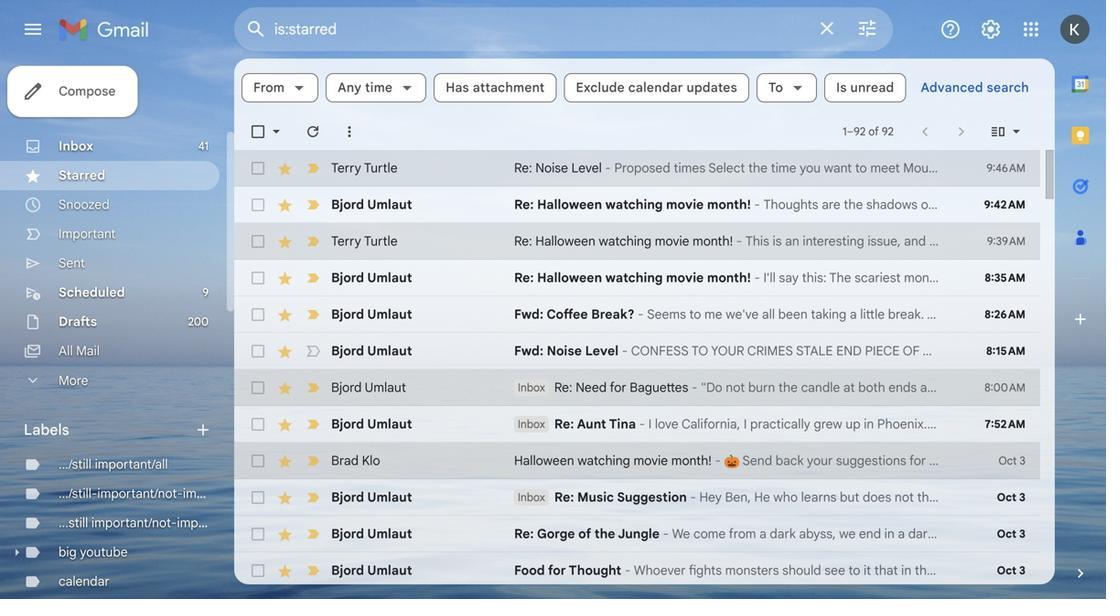 Task type: vqa. For each thing, say whether or not it's contained in the screenshot.
BBQ's a
no



Task type: locate. For each thing, give the bounding box(es) containing it.
halloween for 8:35 am
[[537, 270, 602, 286]]

oct 3
[[999, 454, 1026, 468], [997, 491, 1026, 505], [997, 527, 1026, 541], [997, 564, 1026, 578]]

level for fwd: noise level
[[585, 343, 619, 359]]

41
[[198, 140, 209, 153]]

0 vertical spatial calendar
[[628, 80, 683, 96]]

noise for fwd:
[[547, 343, 582, 359]]

halloween
[[537, 197, 602, 213], [536, 233, 596, 249], [537, 270, 602, 286], [514, 453, 574, 469]]

oct
[[999, 454, 1017, 468], [997, 491, 1017, 505], [997, 527, 1017, 541], [997, 564, 1017, 578]]

turtle for re: noise level
[[364, 160, 398, 176]]

noise
[[536, 160, 568, 176], [547, 343, 582, 359]]

klo
[[362, 453, 380, 469]]

month! for 9:42 am
[[707, 197, 751, 213]]

for right "food"
[[548, 563, 566, 579]]

need
[[576, 380, 607, 396]]

1 horizontal spatial calendar
[[628, 80, 683, 96]]

2 fwd: from the top
[[514, 343, 544, 359]]

advanced search button
[[914, 71, 1037, 104]]

snoozed
[[59, 197, 110, 213]]

2 turtle from the top
[[364, 233, 398, 249]]

month! for 8:35 am
[[707, 270, 751, 286]]

1 turtle from the top
[[364, 160, 398, 176]]

watching for 8:35 am
[[605, 270, 663, 286]]

mail
[[76, 343, 100, 359]]

compose button
[[7, 66, 138, 117]]

1 vertical spatial terry turtle
[[331, 233, 398, 249]]

noise down coffee
[[547, 343, 582, 359]]

None search field
[[234, 7, 893, 51]]

9 bjord from the top
[[331, 563, 364, 579]]

more button
[[0, 366, 220, 395]]

tab list
[[1055, 59, 1106, 533]]

calendar inside button
[[628, 80, 683, 96]]

brad
[[331, 453, 359, 469]]

oct 3 for food for thought
[[997, 564, 1026, 578]]

inbox inside inbox re: need for baguettes -
[[518, 381, 545, 395]]

7 bjord umlaut from the top
[[331, 490, 412, 506]]

inbox inside labels navigation
[[59, 138, 93, 154]]

1 fwd: from the top
[[514, 307, 544, 323]]

2 re: halloween watching movie month! - from the top
[[514, 233, 746, 249]]

turtle for re: halloween watching movie month!
[[364, 233, 398, 249]]

terry turtle
[[331, 160, 398, 176], [331, 233, 398, 249]]

9
[[202, 286, 209, 300]]

2 terry from the top
[[331, 233, 361, 249]]

for
[[610, 380, 626, 396], [548, 563, 566, 579]]

umlaut
[[367, 197, 412, 213], [367, 270, 412, 286], [367, 307, 412, 323], [367, 343, 412, 359], [365, 380, 406, 396], [367, 416, 412, 432], [367, 490, 412, 506], [367, 526, 412, 542], [367, 563, 412, 579]]

inbox for inbox
[[59, 138, 93, 154]]

important/not- down .../still-important/not-important
[[91, 515, 177, 531]]

snoozed link
[[59, 197, 110, 213]]

1 row from the top
[[234, 150, 1040, 187]]

bjord umlaut
[[331, 197, 412, 213], [331, 270, 412, 286], [331, 307, 412, 323], [331, 343, 412, 359], [331, 380, 406, 396], [331, 416, 412, 432], [331, 490, 412, 506], [331, 526, 412, 542], [331, 563, 412, 579]]

None checkbox
[[249, 232, 267, 251], [249, 269, 267, 287], [249, 342, 267, 360], [249, 452, 267, 470], [249, 489, 267, 507], [249, 525, 267, 543], [249, 232, 267, 251], [249, 269, 267, 287], [249, 342, 267, 360], [249, 452, 267, 470], [249, 489, 267, 507], [249, 525, 267, 543]]

coffee
[[547, 307, 588, 323]]

6 bjord from the top
[[331, 416, 364, 432]]

8 row from the top
[[234, 406, 1040, 443]]

inbox for inbox re: aunt tina -
[[518, 418, 545, 431]]

terry for re: noise level -
[[331, 160, 361, 176]]

important up the ...still important/not-important 'link'
[[183, 486, 240, 502]]

music
[[577, 490, 614, 506]]

1 terry from the top
[[331, 160, 361, 176]]

0 vertical spatial terry turtle
[[331, 160, 398, 176]]

important link
[[59, 226, 116, 242]]

1 vertical spatial level
[[585, 343, 619, 359]]

inbox left aunt
[[518, 418, 545, 431]]

1 vertical spatial turtle
[[364, 233, 398, 249]]

inbox up gorge
[[518, 491, 545, 505]]

turtle
[[364, 160, 398, 176], [364, 233, 398, 249]]

1 vertical spatial important/not-
[[91, 515, 177, 531]]

.../still important/all link
[[59, 457, 168, 473]]

re: noise level -
[[514, 160, 614, 176]]

calendar
[[628, 80, 683, 96], [59, 574, 110, 590]]

0 vertical spatial important
[[183, 486, 240, 502]]

suggestion
[[617, 490, 687, 506]]

drafts link
[[59, 314, 97, 330]]

2 terry turtle from the top
[[331, 233, 398, 249]]

3 3 from the top
[[1019, 527, 1026, 541]]

calendar down big youtube link
[[59, 574, 110, 590]]

toggle split pane mode image
[[989, 123, 1007, 141]]

9:42 am
[[984, 198, 1026, 212]]

1 vertical spatial calendar
[[59, 574, 110, 590]]

fwd:
[[514, 307, 544, 323], [514, 343, 544, 359]]

level
[[572, 160, 602, 176], [585, 343, 619, 359]]

1 vertical spatial noise
[[547, 343, 582, 359]]

oct for halloween watching movie month!
[[999, 454, 1017, 468]]

main content containing from
[[234, 59, 1055, 599]]

0 vertical spatial terry
[[331, 160, 361, 176]]

settings image
[[980, 18, 1002, 40]]

9 bjord umlaut from the top
[[331, 563, 412, 579]]

0 vertical spatial fwd:
[[514, 307, 544, 323]]

0 vertical spatial turtle
[[364, 160, 398, 176]]

terry turtle for re: noise level
[[331, 160, 398, 176]]

🎃 image
[[724, 454, 740, 470]]

3 for re: gorge of the jungle
[[1019, 527, 1026, 541]]

9:39 am
[[987, 235, 1026, 248]]

3 re: halloween watching movie month! - from the top
[[514, 270, 764, 286]]

1 vertical spatial important
[[177, 515, 234, 531]]

1 vertical spatial fwd:
[[514, 343, 544, 359]]

...still important/not-important link
[[59, 515, 234, 531]]

attachment
[[473, 80, 545, 96]]

4 bjord umlaut from the top
[[331, 343, 412, 359]]

for right need
[[610, 380, 626, 396]]

labels
[[24, 421, 69, 439]]

1 bjord umlaut from the top
[[331, 197, 412, 213]]

terry for re: halloween watching movie month! -
[[331, 233, 361, 249]]

all mail
[[59, 343, 100, 359]]

updates
[[687, 80, 737, 96]]

-
[[605, 160, 611, 176], [754, 197, 760, 213], [736, 233, 742, 249], [754, 270, 760, 286], [638, 307, 644, 323], [622, 343, 628, 359], [692, 380, 698, 396], [639, 416, 645, 432], [712, 453, 724, 469], [690, 490, 696, 506], [663, 526, 669, 542], [625, 563, 631, 579]]

more image
[[340, 123, 359, 141]]

movie for 8:35 am
[[666, 270, 704, 286]]

re: gorge of the jungle -
[[514, 526, 672, 542]]

inbox up "starred"
[[59, 138, 93, 154]]

.../still
[[59, 457, 91, 473]]

0 horizontal spatial calendar
[[59, 574, 110, 590]]

main menu image
[[22, 18, 44, 40]]

search mail image
[[240, 13, 273, 46]]

calendar inside labels navigation
[[59, 574, 110, 590]]

important
[[183, 486, 240, 502], [177, 515, 234, 531]]

unread
[[850, 80, 894, 96]]

fwd: for fwd: noise level -
[[514, 343, 544, 359]]

3 row from the top
[[234, 223, 1040, 260]]

1 3 from the top
[[1020, 454, 1026, 468]]

0 vertical spatial re: halloween watching movie month! -
[[514, 197, 764, 213]]

5 bjord umlaut from the top
[[331, 380, 406, 396]]

5 bjord from the top
[[331, 380, 362, 396]]

row
[[234, 150, 1040, 187], [234, 187, 1040, 223], [234, 223, 1040, 260], [234, 260, 1040, 296], [234, 296, 1040, 333], [234, 333, 1040, 370], [234, 370, 1040, 406], [234, 406, 1040, 443], [234, 443, 1040, 479], [234, 479, 1040, 516], [234, 516, 1040, 553], [234, 553, 1040, 589]]

fwd: down fwd: coffee break? - on the bottom
[[514, 343, 544, 359]]

Search mail text field
[[274, 20, 805, 38]]

baguettes
[[630, 380, 688, 396]]

all
[[59, 343, 73, 359]]

level down exclude
[[572, 160, 602, 176]]

important/not-
[[97, 486, 183, 502], [91, 515, 177, 531]]

oct for food for thought
[[997, 564, 1017, 578]]

main content
[[234, 59, 1055, 599]]

all mail link
[[59, 343, 100, 359]]

inbox for inbox re: music suggestion -
[[518, 491, 545, 505]]

4 3 from the top
[[1019, 564, 1026, 578]]

8 bjord from the top
[[331, 526, 364, 542]]

1 vertical spatial for
[[548, 563, 566, 579]]

1 terry turtle from the top
[[331, 160, 398, 176]]

the
[[594, 526, 615, 542]]

important down .../still-important/not-important link
[[177, 515, 234, 531]]

big youtube link
[[59, 544, 128, 560]]

terry
[[331, 160, 361, 176], [331, 233, 361, 249]]

1 vertical spatial re: halloween watching movie month! -
[[514, 233, 746, 249]]

has
[[446, 80, 469, 96]]

0 vertical spatial important/not-
[[97, 486, 183, 502]]

important
[[59, 226, 116, 242]]

important/not- up the ...still important/not-important 'link'
[[97, 486, 183, 502]]

0 vertical spatial for
[[610, 380, 626, 396]]

calendar right exclude
[[628, 80, 683, 96]]

1 re: halloween watching movie month! - from the top
[[514, 197, 764, 213]]

level for re: noise level
[[572, 160, 602, 176]]

1 bjord from the top
[[331, 197, 364, 213]]

inbox inside inbox re: aunt tina -
[[518, 418, 545, 431]]

refresh image
[[304, 123, 322, 141]]

inbox
[[59, 138, 93, 154], [518, 381, 545, 395], [518, 418, 545, 431], [518, 491, 545, 505]]

0 vertical spatial noise
[[536, 160, 568, 176]]

inbox inside inbox re: music suggestion -
[[518, 491, 545, 505]]

brad klo
[[331, 453, 380, 469]]

level up inbox re: need for baguettes -
[[585, 343, 619, 359]]

scheduled
[[59, 285, 125, 301]]

exclude
[[576, 80, 625, 96]]

re: halloween watching movie month! - for 8:35 am
[[514, 270, 764, 286]]

exclude calendar updates button
[[564, 73, 749, 102]]

inbox down fwd: noise level -
[[518, 381, 545, 395]]

watching
[[605, 197, 663, 213], [599, 233, 652, 249], [605, 270, 663, 286], [578, 453, 630, 469]]

fwd: left coffee
[[514, 307, 544, 323]]

important/not- for .../still-
[[97, 486, 183, 502]]

big
[[59, 544, 77, 560]]

fwd: noise level -
[[514, 343, 631, 359]]

None checkbox
[[249, 123, 267, 141], [249, 159, 267, 178], [249, 196, 267, 214], [249, 306, 267, 324], [249, 379, 267, 397], [249, 415, 267, 434], [249, 562, 267, 580], [249, 123, 267, 141], [249, 159, 267, 178], [249, 196, 267, 214], [249, 306, 267, 324], [249, 379, 267, 397], [249, 415, 267, 434], [249, 562, 267, 580]]

9 row from the top
[[234, 443, 1040, 479]]

1 vertical spatial terry
[[331, 233, 361, 249]]

0 vertical spatial level
[[572, 160, 602, 176]]

1 horizontal spatial for
[[610, 380, 626, 396]]

noise down the attachment on the top
[[536, 160, 568, 176]]

2 vertical spatial re: halloween watching movie month! -
[[514, 270, 764, 286]]

3
[[1020, 454, 1026, 468], [1019, 491, 1026, 505], [1019, 527, 1026, 541], [1019, 564, 1026, 578]]

re:
[[514, 160, 532, 176], [514, 197, 534, 213], [514, 233, 532, 249], [514, 270, 534, 286], [554, 380, 572, 396], [554, 416, 574, 432], [554, 490, 574, 506], [514, 526, 534, 542]]



Task type: describe. For each thing, give the bounding box(es) containing it.
noise for re:
[[536, 160, 568, 176]]

row containing brad klo
[[234, 443, 1040, 479]]

...still
[[59, 515, 88, 531]]

oct 3 for re: gorge of the jungle
[[997, 527, 1026, 541]]

terry turtle for re: halloween watching movie month!
[[331, 233, 398, 249]]

is unread
[[836, 80, 894, 96]]

food
[[514, 563, 545, 579]]

calendar link
[[59, 574, 110, 590]]

re: halloween watching movie month! - for 9:39 am
[[514, 233, 746, 249]]

from
[[253, 80, 285, 96]]

halloween watching movie month!
[[514, 453, 712, 469]]

halloween for 9:39 am
[[536, 233, 596, 249]]

thought
[[569, 563, 621, 579]]

labels heading
[[24, 421, 194, 439]]

big youtube
[[59, 544, 128, 560]]

gmail image
[[59, 11, 158, 48]]

sent
[[59, 255, 85, 271]]

2 bjord umlaut from the top
[[331, 270, 412, 286]]

2 3 from the top
[[1019, 491, 1026, 505]]

5 row from the top
[[234, 296, 1040, 333]]

starred
[[59, 167, 105, 183]]

month! for 9:39 am
[[693, 233, 733, 249]]

has attachment button
[[434, 73, 557, 102]]

advanced search options image
[[849, 10, 886, 47]]

advanced search
[[921, 80, 1029, 96]]

has attachment
[[446, 80, 545, 96]]

of
[[578, 526, 591, 542]]

important for .../still-important/not-important
[[183, 486, 240, 502]]

support image
[[940, 18, 962, 40]]

jungle
[[618, 526, 660, 542]]

gorge
[[537, 526, 575, 542]]

inbox link
[[59, 138, 93, 154]]

3 for food for thought
[[1019, 564, 1026, 578]]

10 row from the top
[[234, 479, 1040, 516]]

clear search image
[[809, 10, 845, 47]]

2 row from the top
[[234, 187, 1040, 223]]

.../still important/all
[[59, 457, 168, 473]]

scheduled link
[[59, 285, 125, 301]]

tina
[[609, 416, 636, 432]]

movie for 9:39 am
[[655, 233, 689, 249]]

fwd: coffee break? -
[[514, 307, 647, 323]]

.../still-important/not-important
[[59, 486, 240, 502]]

youtube
[[80, 544, 128, 560]]

drafts
[[59, 314, 97, 330]]

8 bjord umlaut from the top
[[331, 526, 412, 542]]

labels navigation
[[0, 59, 240, 599]]

3 for halloween watching movie month!
[[1020, 454, 1026, 468]]

11 row from the top
[[234, 516, 1040, 553]]

aunt
[[577, 416, 606, 432]]

inbox for inbox re: need for baguettes -
[[518, 381, 545, 395]]

halloween for 9:42 am
[[537, 197, 602, 213]]

12 row from the top
[[234, 553, 1040, 589]]

7 bjord from the top
[[331, 490, 364, 506]]

exclude calendar updates
[[576, 80, 737, 96]]

break?
[[591, 307, 635, 323]]

food for thought -
[[514, 563, 634, 579]]

advanced
[[921, 80, 983, 96]]

3 bjord umlaut from the top
[[331, 307, 412, 323]]

8:35 am
[[985, 271, 1026, 285]]

search
[[987, 80, 1029, 96]]

from button
[[242, 73, 319, 102]]

4 bjord from the top
[[331, 343, 364, 359]]

...still important/not-important
[[59, 515, 234, 531]]

0 horizontal spatial for
[[548, 563, 566, 579]]

oct for re: gorge of the jungle
[[997, 527, 1017, 541]]

inbox re: music suggestion -
[[518, 490, 699, 506]]

200
[[188, 315, 209, 329]]

7 row from the top
[[234, 370, 1040, 406]]

re: halloween watching movie month! - for 9:42 am
[[514, 197, 764, 213]]

is unread button
[[825, 73, 906, 102]]

8:00 am
[[985, 381, 1026, 395]]

time
[[365, 80, 393, 96]]

watching for 9:39 am
[[599, 233, 652, 249]]

starred link
[[59, 167, 105, 183]]

any time button
[[326, 73, 427, 102]]

9:46 am
[[987, 161, 1026, 175]]

oct 3 for halloween watching movie month!
[[999, 454, 1026, 468]]

is
[[836, 80, 847, 96]]

any time
[[338, 80, 393, 96]]

7:52 am
[[985, 418, 1026, 431]]

fwd: for fwd: coffee break? -
[[514, 307, 544, 323]]

3 bjord from the top
[[331, 307, 364, 323]]

6 row from the top
[[234, 333, 1040, 370]]

8:26 am
[[985, 308, 1026, 322]]

sent link
[[59, 255, 85, 271]]

movie for 9:42 am
[[666, 197, 704, 213]]

important/all
[[95, 457, 168, 473]]

inbox re: need for baguettes -
[[518, 380, 701, 396]]

compose
[[59, 83, 116, 99]]

4 row from the top
[[234, 260, 1040, 296]]

important for ...still important/not-important
[[177, 515, 234, 531]]

important/not- for ...still
[[91, 515, 177, 531]]

any
[[338, 80, 362, 96]]

inbox re: aunt tina -
[[518, 416, 649, 432]]

2 bjord from the top
[[331, 270, 364, 286]]

.../still-important/not-important link
[[59, 486, 240, 502]]

.../still-
[[59, 486, 97, 502]]

more
[[59, 373, 88, 389]]

8:15 am
[[986, 344, 1026, 358]]

watching for 9:42 am
[[605, 197, 663, 213]]

6 bjord umlaut from the top
[[331, 416, 412, 432]]



